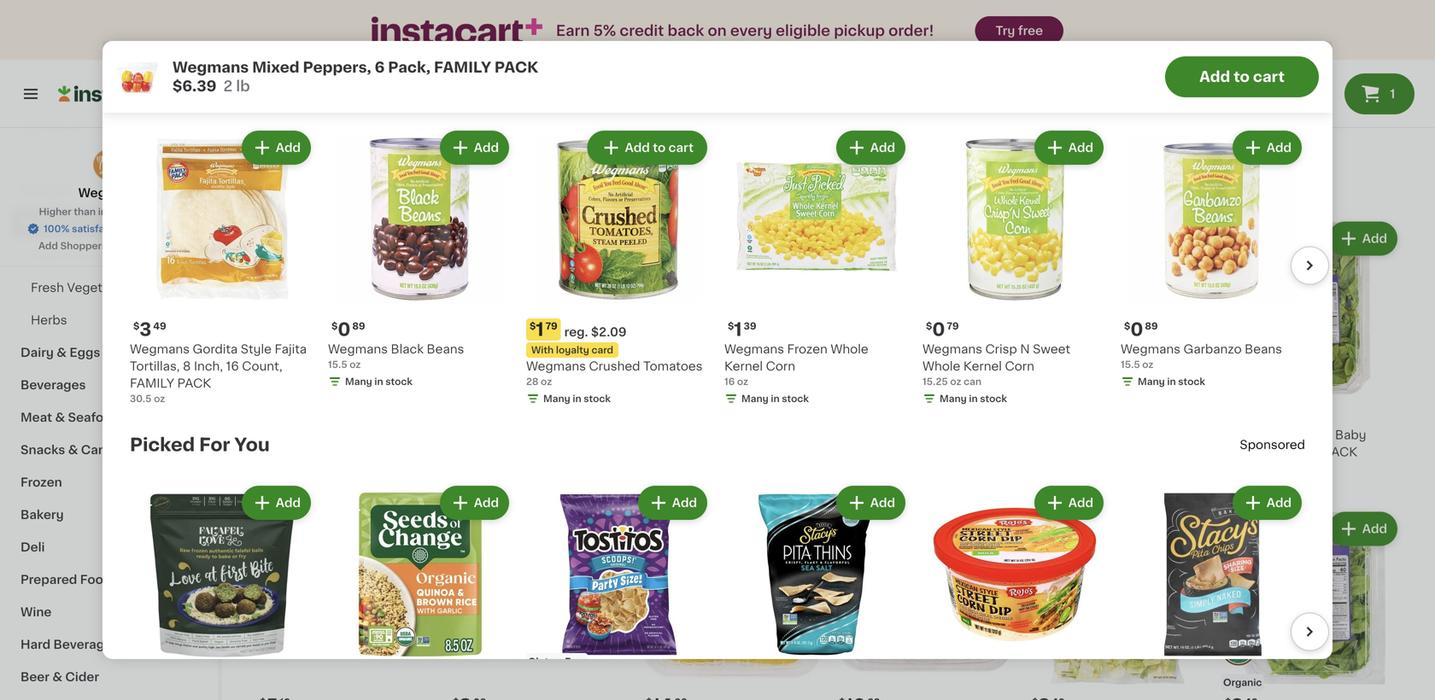Task type: vqa. For each thing, say whether or not it's contained in the screenshot.


Task type: locate. For each thing, give the bounding box(es) containing it.
$ 1 79 left reg.
[[530, 321, 558, 339]]

tortillas,
[[130, 361, 180, 373]]

30.5
[[130, 394, 152, 404]]

to
[[1234, 70, 1250, 84], [653, 142, 666, 154], [134, 241, 144, 251]]

3 for $ 3 49
[[140, 321, 151, 339]]

0 vertical spatial beverages
[[21, 379, 86, 391]]

wegmans inside wegmans frozen whole kernel corn 16 oz
[[725, 343, 784, 355]]

wegmans up often bought with
[[173, 60, 249, 75]]

& left the eggs
[[57, 347, 67, 359]]

in down wegmans black beans 15.5 oz
[[375, 377, 383, 387]]

prepared foods
[[21, 574, 118, 586]]

0 vertical spatial family
[[434, 60, 491, 75]]

2 beans from the left
[[1245, 343, 1283, 355]]

many in stock down can
[[940, 394, 1007, 404]]

many in stock for frozen
[[742, 394, 809, 404]]

nsored
[[1264, 439, 1306, 451]]

seafood
[[68, 412, 120, 424]]

0 up 15.25
[[932, 321, 945, 339]]

2 vertical spatial family
[[1277, 446, 1321, 458]]

save
[[147, 241, 169, 251]]

many down spinach,
[[1239, 480, 1266, 490]]

many in stock
[[345, 377, 413, 387], [1138, 377, 1205, 387], [543, 394, 611, 404], [742, 394, 809, 404], [940, 394, 1007, 404], [1239, 480, 1306, 490]]

09 for 3
[[1052, 25, 1065, 34]]

corn inside wegmans frozen whole kernel corn 16 oz
[[766, 361, 795, 373]]

wegmans for wegmans
[[78, 187, 140, 199]]

0 vertical spatial fresh
[[256, 47, 290, 59]]

pack right 1 bunch
[[495, 60, 538, 75]]

79 up 1 bunch
[[469, 25, 481, 34]]

& right meat
[[55, 412, 65, 424]]

1 horizontal spatial with
[[531, 346, 554, 355]]

79 left reg.
[[546, 322, 558, 331]]

2 horizontal spatial to
[[1234, 70, 1250, 84]]

0 vertical spatial item carousel region
[[130, 120, 1330, 428]]

0 horizontal spatial beans
[[427, 343, 464, 355]]

1 vertical spatial all
[[256, 151, 281, 169]]

1 horizontal spatial corn
[[1005, 361, 1035, 373]]

0 horizontal spatial 2
[[223, 79, 233, 94]]

instacart logo image
[[58, 84, 161, 104]]

lb right /
[[293, 446, 302, 455]]

many in stock for crisp
[[940, 394, 1007, 404]]

1 horizontal spatial whole
[[923, 361, 961, 373]]

0 horizontal spatial 16
[[226, 361, 239, 373]]

add button inside product group
[[243, 132, 309, 163]]

many up $12.69 element
[[742, 394, 769, 404]]

$6.39 element
[[449, 405, 629, 427]]

all left stores
[[179, 90, 192, 100]]

$ up 15.25
[[926, 322, 932, 331]]

09 right 4
[[667, 25, 680, 34]]

1 vertical spatial cart
[[669, 142, 694, 154]]

wegmans inside "wegmans organic baby spinach, family pack"
[[1222, 429, 1282, 441]]

reg.
[[565, 326, 588, 338]]

reg. $2.09
[[565, 326, 627, 338]]

many for wegmans garbanzo beans
[[1138, 377, 1165, 387]]

0 horizontal spatial 0
[[338, 321, 351, 339]]

in up the $6.39 element
[[573, 394, 582, 404]]

1 inside 'thyme, bunch 1 bunch'
[[1222, 63, 1226, 73]]

1 vertical spatial item carousel region
[[106, 476, 1330, 701]]

with left loyalty
[[531, 346, 554, 355]]

gordita
[[193, 343, 238, 355]]

wegmans crushed tomatoes 28 oz
[[526, 361, 703, 387]]

0 vertical spatial whole
[[831, 343, 869, 355]]

many in stock up the $6.39 element
[[543, 394, 611, 404]]

1 beans from the left
[[427, 343, 464, 355]]

1 vertical spatial frozen
[[21, 477, 62, 489]]

79 inside $ 0 79
[[947, 322, 959, 331]]

0 horizontal spatial family
[[130, 378, 174, 390]]

0 vertical spatial organic
[[1285, 429, 1332, 441]]

wegmans for wegmans crisp n sweet whole kernel corn 15.25 oz can
[[923, 343, 983, 355]]

1 $ 0 89 from the left
[[332, 321, 365, 339]]

79 for wegmans crisp n sweet whole kernel corn
[[947, 322, 959, 331]]

89
[[1245, 25, 1258, 34], [352, 322, 365, 331], [1145, 322, 1158, 331]]

stock down nsored
[[1279, 480, 1306, 490]]

stock down 'wegmans crushed tomatoes 28 oz'
[[584, 394, 611, 404]]

loyalty
[[556, 346, 589, 355]]

1 horizontal spatial 2
[[845, 24, 857, 42]]

1 bunch from the left
[[456, 63, 486, 73]]

0 horizontal spatial cart
[[669, 142, 694, 154]]

product group containing 3
[[130, 127, 314, 406]]

$ inside $ 0 79
[[926, 322, 932, 331]]

$ up wegmans black beans 15.5 oz
[[332, 322, 338, 331]]

1 vertical spatial lb
[[293, 446, 302, 455]]

0 vertical spatial all
[[179, 90, 192, 100]]

1 vertical spatial whole
[[923, 361, 961, 373]]

1 corn from the left
[[766, 361, 795, 373]]

2 up "thyme,"
[[1232, 24, 1243, 42]]

1 vertical spatial by
[[344, 429, 359, 441]]

1 horizontal spatial 16
[[725, 377, 735, 387]]

can
[[964, 377, 982, 387]]

2 kernel from the left
[[964, 361, 1002, 373]]

09 inside $ 3 09
[[1052, 25, 1065, 34]]

1 vertical spatial add to cart
[[625, 142, 694, 154]]

3 inside product group
[[140, 321, 151, 339]]

corn up $12.69 element
[[766, 361, 795, 373]]

1 horizontal spatial kernel
[[964, 361, 1002, 373]]

$5.79 element
[[1222, 405, 1401, 427]]

corn down n
[[1005, 361, 1035, 373]]

many for wegmans black beans
[[345, 377, 372, 387]]

1 horizontal spatial add to cart button
[[1165, 56, 1319, 97]]

beans inside wegmans garbanzo beans 15.5 oz
[[1245, 343, 1283, 355]]

wegmans inside wegmans black beans 15.5 oz
[[328, 343, 388, 355]]

1 horizontal spatial lb
[[293, 446, 302, 455]]

the
[[362, 429, 382, 441]]

fresh inside "link"
[[31, 249, 64, 261]]

$ right try
[[1032, 25, 1038, 34]]

0 horizontal spatial corn
[[766, 361, 795, 373]]

2 horizontal spatial pack
[[1324, 446, 1358, 458]]

lb right stores
[[236, 79, 250, 94]]

on
[[708, 23, 727, 38]]

thyme, bunch 1 bunch
[[1222, 47, 1308, 73]]

each
[[385, 429, 415, 441]]

many in stock down wegmans frozen whole kernel corn 16 oz
[[742, 394, 809, 404]]

&
[[57, 347, 67, 359], [55, 412, 65, 424], [68, 444, 78, 456], [52, 672, 62, 684]]

0 horizontal spatial 3
[[140, 321, 151, 339]]

0 up wegmans garbanzo beans 15.5 oz in the right of the page
[[1131, 321, 1144, 339]]

1 horizontal spatial pack
[[495, 60, 538, 75]]

89 up wegmans garbanzo beans 15.5 oz in the right of the page
[[1145, 322, 1158, 331]]

$ left the 19
[[260, 25, 266, 34]]

many down 15.25
[[940, 394, 967, 404]]

in down spo nsored
[[1268, 480, 1277, 490]]

0 horizontal spatial pack
[[177, 378, 211, 390]]

0 horizontal spatial all
[[179, 90, 192, 100]]

0 vertical spatial cart
[[1253, 70, 1285, 84]]

$ 0 89 up wegmans black beans 15.5 oz
[[332, 321, 365, 339]]

0 horizontal spatial 79
[[469, 25, 481, 34]]

kernel down $ 1 39
[[725, 361, 763, 373]]

$ up "thyme,"
[[1225, 25, 1232, 34]]

by inside bananas, sold by the each $0.59 / lb
[[344, 429, 359, 441]]

wegmans inside wegmans gordita style fajita tortillas, 8 inch, 16 count, family pack 30.5 oz
[[130, 343, 190, 355]]

with loyalty card price $1.79. original price $2.09. element
[[526, 319, 711, 341]]

$ 2 89
[[1225, 24, 1258, 42]]

all left items
[[256, 151, 281, 169]]

many up the $6.39 element
[[543, 394, 570, 404]]

pack
[[495, 60, 538, 75], [177, 378, 211, 390], [1324, 446, 1358, 458]]

1 horizontal spatial 09
[[1052, 25, 1065, 34]]

0 vertical spatial with
[[263, 81, 307, 99]]

2 horizontal spatial 79
[[947, 322, 959, 331]]

0 vertical spatial 3
[[1038, 24, 1050, 42]]

1 vertical spatial family
[[130, 378, 174, 390]]

& for dairy
[[57, 347, 67, 359]]

1 horizontal spatial 15.5
[[1121, 360, 1140, 370]]

3 0 from the left
[[1131, 321, 1144, 339]]

wegmans inside wegmans garbanzo beans 15.5 oz
[[1121, 343, 1181, 355]]

meat & seafood
[[21, 412, 120, 424]]

0 up wegmans black beans 15.5 oz
[[338, 321, 351, 339]]

2 horizontal spatial 0
[[1131, 321, 1144, 339]]

0 horizontal spatial 15.5
[[328, 360, 347, 370]]

1 vertical spatial 3
[[140, 321, 151, 339]]

0 horizontal spatial add to cart
[[625, 142, 694, 154]]

2 right $6.39
[[223, 79, 233, 94]]

1 0 from the left
[[338, 321, 351, 339]]

wegmans logo image
[[93, 149, 125, 181]]

stock down wegmans garbanzo beans 15.5 oz in the right of the page
[[1178, 377, 1205, 387]]

1 vertical spatial add to cart button
[[589, 132, 706, 163]]

0 horizontal spatial $ 0 89
[[332, 321, 365, 339]]

pack down baby
[[1324, 446, 1358, 458]]

1 horizontal spatial 89
[[1145, 322, 1158, 331]]

$ 0 89 up wegmans garbanzo beans 15.5 oz in the right of the page
[[1124, 321, 1158, 339]]

add to cart button
[[1165, 56, 1319, 97], [589, 132, 706, 163]]

wegmans for wegmans organic baby spinach, family pack
[[1222, 429, 1282, 441]]

family down tortillas,
[[130, 378, 174, 390]]

2 for $ 2 29
[[845, 24, 857, 42]]

89 up "thyme,"
[[1245, 25, 1258, 34]]

wegmans up higher than in-store prices link
[[78, 187, 140, 199]]

stock for garbanzo
[[1178, 377, 1205, 387]]

09 right free
[[1052, 25, 1065, 34]]

wegmans inside 'wegmans crushed tomatoes 28 oz'
[[526, 361, 586, 373]]

organic inside "wegmans organic baby spinach, family pack"
[[1285, 429, 1332, 441]]

1 horizontal spatial beans
[[1245, 343, 1283, 355]]

$ left 49
[[133, 322, 140, 331]]

many in stock down wegmans black beans 15.5 oz
[[345, 377, 413, 387]]

wegmans mixed peppers, 6 pack, family pack $6.39 2 lb
[[173, 60, 538, 94]]

0 horizontal spatial to
[[134, 241, 144, 251]]

baby
[[1336, 429, 1367, 441]]

1 horizontal spatial 3
[[1038, 24, 1050, 42]]

lb
[[236, 79, 250, 94], [293, 446, 302, 455]]

wegmans for wegmans black beans 15.5 oz
[[328, 343, 388, 355]]

$0.59
[[256, 446, 284, 455]]

many down wegmans black beans 15.5 oz
[[345, 377, 372, 387]]

wegmans inside wegmans crisp n sweet whole kernel corn 15.25 oz can
[[923, 343, 983, 355]]

wegmans up spinach,
[[1222, 429, 1282, 441]]

1 vertical spatial pack
[[177, 378, 211, 390]]

1 vertical spatial fresh
[[31, 249, 64, 261]]

fajita
[[275, 343, 307, 355]]

oz inside 'wegmans crushed tomatoes 28 oz'
[[541, 377, 552, 387]]

15.5
[[328, 360, 347, 370], [1121, 360, 1140, 370]]

1 09 from the left
[[667, 25, 680, 34]]

0 vertical spatial 16
[[226, 361, 239, 373]]

1 horizontal spatial frozen
[[787, 343, 828, 355]]

by right ready
[[1252, 88, 1269, 100]]

15.5 inside wegmans black beans 15.5 oz
[[328, 360, 347, 370]]

$ left the 39
[[728, 322, 734, 331]]

prepared foods link
[[10, 564, 208, 596]]

0 vertical spatial by
[[1252, 88, 1269, 100]]

by left the
[[344, 429, 359, 441]]

09 inside $ 4 09
[[667, 25, 680, 34]]

frozen
[[787, 343, 828, 355], [21, 477, 62, 489]]

0 horizontal spatial 09
[[667, 25, 680, 34]]

1 horizontal spatial 0
[[932, 321, 945, 339]]

100% satisfaction guarantee
[[44, 224, 181, 234]]

0 horizontal spatial 89
[[352, 322, 365, 331]]

2 $ 0 89 from the left
[[1124, 321, 1158, 339]]

0 for wegmans garbanzo beans
[[1131, 321, 1144, 339]]

ready by 11:25am
[[1207, 88, 1324, 100]]

wegmans up tortillas,
[[130, 343, 190, 355]]

crushed
[[589, 361, 640, 373]]

beer & cider
[[21, 672, 99, 684]]

wegmans down $ 1 39
[[725, 343, 784, 355]]

free
[[1018, 25, 1043, 37]]

1 vertical spatial $ 1 79
[[530, 321, 558, 339]]

1 horizontal spatial bunch
[[1228, 63, 1259, 73]]

fruits
[[67, 249, 101, 261]]

fresh up "mixed"
[[256, 47, 290, 59]]

beans inside wegmans black beans 15.5 oz
[[427, 343, 464, 355]]

kernel
[[725, 361, 763, 373], [964, 361, 1002, 373]]

beverages
[[21, 379, 86, 391], [53, 639, 119, 651]]

0 vertical spatial add to cart
[[1200, 70, 1285, 84]]

product group
[[130, 127, 314, 406], [328, 127, 513, 392], [526, 127, 711, 409], [725, 127, 909, 409], [923, 127, 1107, 409], [1121, 127, 1306, 392], [256, 218, 436, 471], [449, 218, 629, 475], [643, 218, 822, 475], [836, 218, 1015, 458], [1029, 218, 1208, 458], [1222, 218, 1401, 495], [130, 483, 314, 701], [328, 483, 513, 701], [526, 483, 711, 701], [725, 483, 909, 701], [923, 483, 1107, 701], [1121, 483, 1306, 701], [256, 509, 436, 701], [449, 509, 629, 701], [643, 509, 822, 701], [836, 509, 1015, 701], [1029, 509, 1208, 701], [1222, 509, 1401, 701]]

$ up wegmans garbanzo beans 15.5 oz in the right of the page
[[1124, 322, 1131, 331]]

fresh down 100%
[[31, 249, 64, 261]]

wegmans down with loyalty card on the left of the page
[[526, 361, 586, 373]]

89 for wegmans garbanzo beans
[[1145, 322, 1158, 331]]

16
[[226, 361, 239, 373], [725, 377, 735, 387]]

with
[[263, 81, 307, 99], [531, 346, 554, 355]]

corn
[[766, 361, 795, 373], [1005, 361, 1035, 373]]

add shoppers club to save link
[[38, 239, 179, 253]]

produce
[[21, 217, 73, 229]]

pack down "8"
[[177, 378, 211, 390]]

1 15.5 from the left
[[328, 360, 347, 370]]

& for beer
[[52, 672, 62, 684]]

2 horizontal spatial family
[[1277, 446, 1321, 458]]

thyme,
[[1222, 47, 1266, 59]]

pickup
[[834, 23, 885, 38]]

kernel inside wegmans frozen whole kernel corn 16 oz
[[725, 361, 763, 373]]

0 horizontal spatial add to cart button
[[589, 132, 706, 163]]

stock down can
[[980, 394, 1007, 404]]

shoppers
[[60, 241, 107, 251]]

0 horizontal spatial bunch
[[456, 63, 486, 73]]

in down can
[[969, 394, 978, 404]]

item carousel region containing add
[[106, 476, 1330, 701]]

wegmans inside wegmans mixed peppers, 6 pack, family pack $6.39 2 lb
[[173, 60, 249, 75]]

$ inside $ 1 19
[[260, 25, 266, 34]]

1 horizontal spatial by
[[1252, 88, 1269, 100]]

& right beer
[[52, 672, 62, 684]]

all
[[179, 90, 192, 100], [256, 151, 281, 169]]

in for black
[[375, 377, 383, 387]]

0 horizontal spatial whole
[[831, 343, 869, 355]]

in down wegmans garbanzo beans 15.5 oz in the right of the page
[[1167, 377, 1176, 387]]

2 horizontal spatial 89
[[1245, 25, 1258, 34]]

many for wegmans crushed tomatoes
[[543, 394, 570, 404]]

$ 1 79
[[453, 24, 481, 42], [530, 321, 558, 339]]

16 right inch,
[[226, 361, 239, 373]]

19
[[276, 25, 286, 34]]

1 horizontal spatial organic
[[1285, 429, 1332, 441]]

wegmans down $ 0 79
[[923, 343, 983, 355]]

$ left back
[[646, 25, 652, 34]]

fresh
[[256, 47, 290, 59], [31, 249, 64, 261], [31, 282, 64, 294]]

15.5 inside wegmans garbanzo beans 15.5 oz
[[1121, 360, 1140, 370]]

organic
[[1285, 429, 1332, 441], [1224, 678, 1262, 688]]

wegmans organic baby spinach, family pack
[[1222, 429, 1367, 458]]

ready
[[1207, 88, 1249, 100]]

many in stock for crushed
[[543, 394, 611, 404]]

$12.69 element
[[643, 405, 822, 427]]

vegetables
[[67, 282, 135, 294]]

$ inside $ 4 09
[[646, 25, 652, 34]]

0 horizontal spatial $ 1 79
[[453, 24, 481, 42]]

100%
[[44, 224, 70, 234]]

1 vertical spatial 16
[[725, 377, 735, 387]]

wegmans link
[[78, 149, 140, 202]]

2 vertical spatial pack
[[1324, 446, 1358, 458]]

0 horizontal spatial by
[[344, 429, 359, 441]]

16 up $12.69 element
[[725, 377, 735, 387]]

0
[[338, 321, 351, 339], [932, 321, 945, 339], [1131, 321, 1144, 339]]

2 bunch from the left
[[1228, 63, 1259, 73]]

2 left 29
[[845, 24, 857, 42]]

ct
[[263, 63, 273, 73]]

kernel inside wegmans crisp n sweet whole kernel corn 15.25 oz can
[[964, 361, 1002, 373]]

all for all stores
[[179, 90, 192, 100]]

bought
[[189, 81, 259, 99]]

0 vertical spatial frozen
[[787, 343, 828, 355]]

beverages up the cider
[[53, 639, 119, 651]]

cilantro
[[293, 47, 340, 59]]

family down "instacart plus icon"
[[434, 60, 491, 75]]

1 inside fresh cilantro (corriander) 1 ct
[[256, 63, 260, 73]]

2 15.5 from the left
[[1121, 360, 1140, 370]]

1 vertical spatial to
[[653, 142, 666, 154]]

1 horizontal spatial $ 1 79
[[530, 321, 558, 339]]

guarantee
[[132, 224, 181, 234]]

many down wegmans garbanzo beans 15.5 oz in the right of the page
[[1138, 377, 1165, 387]]

$ inside $ 2 89
[[1225, 25, 1232, 34]]

kernel up can
[[964, 361, 1002, 373]]

bunch
[[1269, 47, 1308, 59]]

3 right try
[[1038, 24, 1050, 42]]

11:25am
[[1273, 88, 1324, 100]]

1 kernel from the left
[[725, 361, 763, 373]]

$ 1 79 up 1 bunch
[[453, 24, 481, 42]]

higher than in-store prices link
[[39, 205, 179, 219]]

$ 3 09
[[1032, 24, 1065, 42]]

beans right the garbanzo
[[1245, 343, 1283, 355]]

family down $5.79 element at the right
[[1277, 446, 1321, 458]]

& left candy
[[68, 444, 78, 456]]

2 for $ 2 89
[[1232, 24, 1243, 42]]

89 inside $ 2 89
[[1245, 25, 1258, 34]]

$ 0 89
[[332, 321, 365, 339], [1124, 321, 1158, 339]]

0 horizontal spatial organic
[[1224, 678, 1262, 688]]

many for wegmans organic baby spinach, family pack
[[1239, 480, 1266, 490]]

2 corn from the left
[[1005, 361, 1035, 373]]

beverages down "dairy & eggs"
[[21, 379, 86, 391]]

79 up 15.25
[[947, 322, 959, 331]]

bunch down "instacart plus icon"
[[456, 63, 486, 73]]

0 vertical spatial lb
[[236, 79, 250, 94]]

2 vertical spatial fresh
[[31, 282, 64, 294]]

with down "mixed"
[[263, 81, 307, 99]]

16 inside wegmans gordita style fajita tortillas, 8 inch, 16 count, family pack 30.5 oz
[[226, 361, 239, 373]]

wegmans left the garbanzo
[[1121, 343, 1181, 355]]

item carousel region containing 3
[[130, 120, 1330, 428]]

$ left 29
[[839, 25, 845, 34]]

$ inside $ 3 09
[[1032, 25, 1038, 34]]

higher than in-store prices
[[39, 207, 169, 217]]

wegmans left black
[[328, 343, 388, 355]]

89 up wegmans black beans 15.5 oz
[[352, 322, 365, 331]]

stock down wegmans black beans 15.5 oz
[[386, 377, 413, 387]]

in down wegmans frozen whole kernel corn 16 oz
[[771, 394, 780, 404]]

stock down wegmans frozen whole kernel corn 16 oz
[[782, 394, 809, 404]]

3 left 49
[[140, 321, 151, 339]]

fresh for fresh cilantro (corriander) 1 ct
[[256, 47, 290, 59]]

1 horizontal spatial family
[[434, 60, 491, 75]]

whole inside wegmans crisp n sweet whole kernel corn 15.25 oz can
[[923, 361, 961, 373]]

None search field
[[244, 70, 749, 118]]

1 horizontal spatial add to cart
[[1200, 70, 1285, 84]]

add
[[1200, 70, 1231, 84], [276, 142, 301, 154], [474, 142, 499, 154], [625, 142, 650, 154], [870, 142, 895, 154], [1069, 142, 1094, 154], [1267, 142, 1292, 154], [397, 233, 422, 245], [590, 233, 615, 245], [783, 233, 808, 245], [976, 233, 1001, 245], [1170, 233, 1195, 245], [1363, 233, 1388, 245], [38, 241, 58, 251], [276, 497, 301, 509], [474, 497, 499, 509], [672, 497, 697, 509], [870, 497, 895, 509], [1069, 497, 1094, 509], [1267, 497, 1292, 509], [397, 523, 422, 535], [590, 523, 615, 535], [783, 523, 808, 535], [976, 523, 1001, 535], [1170, 523, 1195, 535], [1363, 523, 1388, 535]]

fresh inside fresh cilantro (corriander) 1 ct
[[256, 47, 290, 59]]

0 vertical spatial to
[[1234, 70, 1250, 84]]

meat
[[21, 412, 52, 424]]

0 horizontal spatial lb
[[236, 79, 250, 94]]

1 vertical spatial organic
[[1224, 678, 1262, 688]]

$ 1 19
[[260, 24, 286, 42]]

1 horizontal spatial $ 0 89
[[1124, 321, 1158, 339]]

2 0 from the left
[[932, 321, 945, 339]]

0 horizontal spatial frozen
[[21, 477, 62, 489]]

oz inside wegmans garbanzo beans 15.5 oz
[[1143, 360, 1154, 370]]

fresh up 'herbs'
[[31, 282, 64, 294]]

0 vertical spatial add to cart button
[[1165, 56, 1319, 97]]

3
[[1038, 24, 1050, 42], [140, 321, 151, 339]]

stock for frozen
[[782, 394, 809, 404]]

beans right black
[[427, 343, 464, 355]]

fresh fruits
[[31, 249, 101, 261]]

1 horizontal spatial all
[[256, 151, 281, 169]]

$ 0 89 for wegmans black beans
[[332, 321, 365, 339]]

item carousel region
[[130, 120, 1330, 428], [106, 476, 1330, 701]]

2 09 from the left
[[1052, 25, 1065, 34]]

dairy & eggs
[[21, 347, 100, 359]]

bunch down "thyme,"
[[1228, 63, 1259, 73]]

0 for wegmans crisp n sweet whole kernel corn
[[932, 321, 945, 339]]

spinach,
[[1222, 446, 1274, 458]]

1
[[266, 24, 274, 42], [459, 24, 467, 42], [256, 63, 260, 73], [449, 63, 453, 73], [1222, 63, 1226, 73], [1390, 88, 1396, 100], [536, 321, 544, 339], [734, 321, 742, 339]]

0 vertical spatial pack
[[495, 60, 538, 75]]

many in stock down wegmans garbanzo beans 15.5 oz in the right of the page
[[1138, 377, 1205, 387]]



Task type: describe. For each thing, give the bounding box(es) containing it.
49
[[153, 322, 166, 331]]

pack inside "wegmans organic baby spinach, family pack"
[[1324, 446, 1358, 458]]

crisp
[[986, 343, 1017, 355]]

2 vertical spatial to
[[134, 241, 144, 251]]

instacart plus icon image
[[372, 17, 543, 45]]

wine link
[[10, 596, 208, 629]]

recipes
[[21, 185, 71, 197]]

lists link
[[10, 113, 208, 147]]

frozen link
[[10, 467, 208, 499]]

oz inside wegmans black beans 15.5 oz
[[350, 360, 361, 370]]

credit
[[620, 23, 664, 38]]

bunch inside 'thyme, bunch 1 bunch'
[[1228, 63, 1259, 73]]

wegmans for wegmans crushed tomatoes 28 oz
[[526, 361, 586, 373]]

hard beverages
[[21, 639, 119, 651]]

in for crushed
[[573, 394, 582, 404]]

lb inside wegmans mixed peppers, 6 pack, family pack $6.39 2 lb
[[236, 79, 250, 94]]

stores
[[194, 90, 224, 100]]

in-
[[98, 207, 111, 217]]

5%
[[593, 23, 616, 38]]

deli link
[[10, 531, 208, 564]]

style
[[241, 343, 272, 355]]

herbs link
[[10, 304, 208, 337]]

$ up 1 bunch
[[453, 25, 459, 34]]

frozen inside wegmans frozen whole kernel corn 16 oz
[[787, 343, 828, 355]]

corn inside wegmans crisp n sweet whole kernel corn 15.25 oz can
[[1005, 361, 1035, 373]]

$ inside $ 2 29
[[839, 25, 845, 34]]

fresh vegetables link
[[10, 272, 208, 304]]

beer & cider link
[[10, 661, 208, 694]]

& for snacks
[[68, 444, 78, 456]]

16 inside wegmans frozen whole kernel corn 16 oz
[[725, 377, 735, 387]]

many in stock for black
[[345, 377, 413, 387]]

89 for thyme, bunch
[[1245, 25, 1258, 34]]

wegmans crisp n sweet whole kernel corn 15.25 oz can
[[923, 343, 1071, 387]]

$ 0 89 for wegmans garbanzo beans
[[1124, 321, 1158, 339]]

earn
[[556, 23, 590, 38]]

09 for 4
[[667, 25, 680, 34]]

often bought with
[[130, 81, 307, 99]]

$ inside $ 3 49
[[133, 322, 140, 331]]

79 for 1 bunch
[[469, 25, 481, 34]]

15.5 for wegmans black beans
[[328, 360, 347, 370]]

beverages link
[[10, 369, 208, 402]]

all for all items
[[256, 151, 281, 169]]

wegmans gordita style fajita tortillas, 8 inch, 16 count, family pack 30.5 oz
[[130, 343, 307, 404]]

picked for you
[[130, 436, 270, 454]]

0 horizontal spatial with
[[263, 81, 307, 99]]

3 for $ 3 09
[[1038, 24, 1050, 42]]

bananas, sold by the each $0.59 / lb
[[256, 429, 415, 455]]

hard
[[21, 639, 51, 651]]

eggs
[[70, 347, 100, 359]]

$ 1 39
[[728, 321, 757, 339]]

1 bunch
[[449, 63, 486, 73]]

beer
[[21, 672, 50, 684]]

beans for wegmans garbanzo beans
[[1245, 343, 1283, 355]]

add to cart inside item carousel region
[[625, 142, 694, 154]]

add shoppers club to save
[[38, 241, 169, 251]]

1 vertical spatial beverages
[[53, 639, 119, 651]]

lb inside bananas, sold by the each $0.59 / lb
[[293, 446, 302, 455]]

$ 2 29
[[839, 24, 871, 42]]

ready by 11:25am link
[[1179, 84, 1324, 104]]

bakery link
[[10, 499, 208, 531]]

produce link
[[10, 207, 208, 239]]

earn 5% credit back on every eligible pickup order!
[[556, 23, 934, 38]]

organic button
[[1222, 509, 1401, 701]]

fresh for fresh vegetables
[[31, 282, 64, 294]]

fresh fruits link
[[10, 239, 208, 272]]

with inside item carousel region
[[531, 346, 554, 355]]

1 horizontal spatial cart
[[1253, 70, 1285, 84]]

stock for black
[[386, 377, 413, 387]]

$8.09 element
[[836, 405, 1015, 427]]

wine
[[21, 607, 52, 619]]

herbs
[[31, 314, 67, 326]]

$ left reg.
[[530, 322, 536, 331]]

(corriander)
[[343, 47, 416, 59]]

organic inside button
[[1224, 678, 1262, 688]]

all items
[[256, 151, 338, 169]]

wegmans for wegmans garbanzo beans 15.5 oz
[[1121, 343, 1181, 355]]

add inside button
[[276, 142, 301, 154]]

$ inside $ 1 39
[[728, 322, 734, 331]]

family inside wegmans mixed peppers, 6 pack, family pack $6.39 2 lb
[[434, 60, 491, 75]]

0 for wegmans black beans
[[338, 321, 351, 339]]

black
[[391, 343, 424, 355]]

4
[[652, 24, 665, 42]]

snacks
[[21, 444, 65, 456]]

89 for wegmans black beans
[[352, 322, 365, 331]]

every
[[730, 23, 772, 38]]

in for frozen
[[771, 394, 780, 404]]

picked
[[130, 436, 195, 454]]

spo nsored
[[1240, 439, 1306, 451]]

1 horizontal spatial 79
[[546, 322, 558, 331]]

all stores link
[[58, 70, 226, 118]]

family inside wegmans gordita style fajita tortillas, 8 inch, 16 count, family pack 30.5 oz
[[130, 378, 174, 390]]

often
[[130, 81, 185, 99]]

stock for crushed
[[584, 394, 611, 404]]

cart inside item carousel region
[[669, 142, 694, 154]]

15.25
[[923, 377, 948, 387]]

whole inside wegmans frozen whole kernel corn 16 oz
[[831, 343, 869, 355]]

mixed
[[252, 60, 300, 75]]

foods
[[80, 574, 118, 586]]

beans for wegmans black beans
[[427, 343, 464, 355]]

prepared
[[21, 574, 77, 586]]

wegmans for wegmans frozen whole kernel corn 16 oz
[[725, 343, 784, 355]]

many in stock down spo nsored
[[1239, 480, 1306, 490]]

fresh for fresh fruits
[[31, 249, 64, 261]]

sold
[[314, 429, 341, 441]]

n
[[1020, 343, 1030, 355]]

deli
[[21, 542, 45, 554]]

2 inside wegmans mixed peppers, 6 pack, family pack $6.39 2 lb
[[223, 79, 233, 94]]

oz inside wegmans frozen whole kernel corn 16 oz
[[737, 377, 748, 387]]

many in stock for garbanzo
[[1138, 377, 1205, 387]]

sweet
[[1033, 343, 1071, 355]]

29
[[859, 25, 871, 34]]

dairy & eggs link
[[10, 337, 208, 369]]

wegmans garbanzo beans 15.5 oz
[[1121, 343, 1283, 370]]

bananas,
[[256, 429, 311, 441]]

1 button
[[1345, 73, 1415, 114]]

you
[[234, 436, 270, 454]]

dairy
[[21, 347, 54, 359]]

pack inside wegmans mixed peppers, 6 pack, family pack $6.39 2 lb
[[495, 60, 538, 75]]

wegmans for wegmans mixed peppers, 6 pack, family pack $6.39 2 lb
[[173, 60, 249, 75]]

$ 4 09
[[646, 24, 680, 42]]

family inside "wegmans organic baby spinach, family pack"
[[1277, 446, 1321, 458]]

many for wegmans frozen whole kernel corn
[[742, 394, 769, 404]]

garbanzo
[[1184, 343, 1242, 355]]

100% satisfaction guarantee button
[[27, 219, 191, 236]]

add to cart button inside item carousel region
[[589, 132, 706, 163]]

$ 1 79 inside with loyalty card price $1.79. original price $2.09. element
[[530, 321, 558, 339]]

& for meat
[[55, 412, 65, 424]]

with loyalty card
[[531, 346, 614, 355]]

club
[[109, 241, 132, 251]]

$6.39
[[173, 79, 217, 94]]

satisfaction
[[72, 224, 129, 234]]

0 vertical spatial $ 1 79
[[453, 24, 481, 42]]

fresh cilantro (corriander) 1 ct
[[256, 47, 416, 73]]

pack inside wegmans gordita style fajita tortillas, 8 inch, 16 count, family pack 30.5 oz
[[177, 378, 211, 390]]

1 inside button
[[1390, 88, 1396, 100]]

wegmans for wegmans gordita style fajita tortillas, 8 inch, 16 count, family pack 30.5 oz
[[130, 343, 190, 355]]

in for crisp
[[969, 394, 978, 404]]

1 horizontal spatial to
[[653, 142, 666, 154]]

inch,
[[194, 361, 223, 373]]

15.5 for wegmans garbanzo beans
[[1121, 360, 1140, 370]]

oz inside wegmans gordita style fajita tortillas, 8 inch, 16 count, family pack 30.5 oz
[[154, 394, 165, 404]]

oz inside wegmans crisp n sweet whole kernel corn 15.25 oz can
[[950, 377, 962, 387]]

8
[[183, 361, 191, 373]]

than
[[74, 207, 96, 217]]

prices
[[138, 207, 169, 217]]

wegmans black beans 15.5 oz
[[328, 343, 464, 370]]

many for wegmans crisp n sweet whole kernel corn
[[940, 394, 967, 404]]

pack,
[[388, 60, 431, 75]]

in for garbanzo
[[1167, 377, 1176, 387]]

back
[[668, 23, 704, 38]]

cider
[[65, 672, 99, 684]]

stock for crisp
[[980, 394, 1007, 404]]

candy
[[81, 444, 122, 456]]



